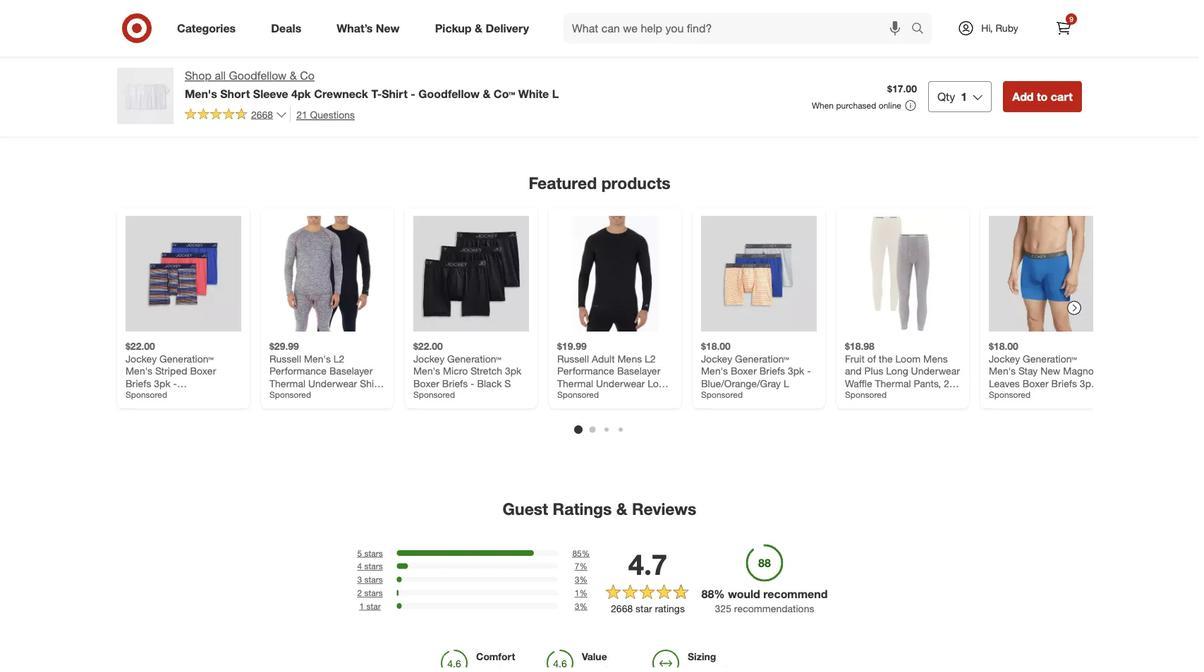Task type: locate. For each thing, give the bounding box(es) containing it.
underwear down adult
[[596, 377, 645, 389]]

1 horizontal spatial 2
[[357, 588, 362, 598]]

1 vertical spatial 2668
[[611, 602, 633, 615]]

4 generation™ from the left
[[1023, 352, 1077, 365]]

l right "white"
[[552, 87, 559, 100]]

2 pack from the left
[[845, 389, 867, 402]]

l2 right adult
[[645, 352, 656, 365]]

thermal down 'the' at the right of the page
[[875, 377, 911, 389]]

jockey up blue/orange/coral
[[126, 352, 157, 365]]

baselayer inside $29.99 russell men's l2 performance baselayer thermal underwear shirt, 2 pack bundle
[[329, 365, 373, 377]]

88
[[702, 587, 714, 601]]

0 horizontal spatial sleeve
[[253, 87, 288, 100]]

3 % for stars
[[575, 574, 588, 585]]

russell
[[270, 352, 301, 365], [557, 352, 589, 365]]

0 horizontal spatial long
[[648, 377, 670, 389]]

3pk inside "$18.00 jockey generation™ men's stay new magnolia leaves boxer briefs 3pk - blue l"
[[1080, 377, 1097, 389]]

thermal inside $19.99 russell adult mens l2 performance baselayer thermal underwear long sleeve top
[[557, 377, 593, 389]]

pack inside $29.99 russell men's l2 performance baselayer thermal underwear shirt, 2 pack bundle
[[278, 389, 300, 402]]

3pk
[[505, 365, 522, 377], [788, 365, 805, 377], [154, 377, 170, 389], [1080, 377, 1097, 389]]

3 down 4
[[357, 574, 362, 585]]

0 horizontal spatial pack
[[278, 389, 300, 402]]

generation™ for briefs
[[735, 352, 789, 365]]

0 vertical spatial 3 %
[[575, 574, 588, 585]]

2 performance from the left
[[557, 365, 615, 377]]

men's inside $22.00 jockey generation™ men's micro stretch 3pk boxer briefs - black s sponsored
[[413, 365, 440, 377]]

1 vertical spatial 2
[[357, 588, 362, 598]]

l2 inside $19.99 russell adult mens l2 performance baselayer thermal underwear long sleeve top
[[645, 352, 656, 365]]

7 sponsored from the left
[[989, 389, 1031, 400]]

2 baselayer from the left
[[617, 365, 661, 377]]

1 $22.00 from the left
[[126, 340, 155, 352]]

star
[[367, 601, 381, 611], [636, 602, 652, 615]]

1 horizontal spatial $22.00
[[413, 340, 443, 352]]

stars down 5 stars
[[364, 561, 383, 572]]

3pk left red
[[154, 377, 170, 389]]

2 left bundle
[[270, 389, 275, 402]]

mens up pants,
[[924, 352, 948, 365]]

russell men's l2 performance baselayer thermal underwear shirt, 2 pack bundle image
[[270, 216, 385, 331]]

- inside $18.00 jockey generation™ men's boxer briefs 3pk - blue/orange/gray l sponsored
[[807, 365, 811, 377]]

2 horizontal spatial thermal
[[875, 377, 911, 389]]

jockey left stretch
[[413, 352, 445, 365]]

user image by @styledbyashleymuller image
[[783, 0, 941, 135], [953, 0, 1111, 135]]

what's
[[337, 21, 373, 35]]

boxer
[[190, 365, 216, 377], [731, 365, 757, 377], [413, 377, 440, 389], [1023, 377, 1049, 389]]

russell for $29.99
[[270, 352, 301, 365]]

thermal down $29.99
[[270, 377, 306, 389]]

5 sponsored from the left
[[701, 389, 743, 400]]

stars
[[364, 548, 383, 558], [364, 561, 383, 572], [364, 574, 383, 585], [364, 588, 383, 598]]

3 sponsored from the left
[[413, 389, 455, 400]]

guest
[[503, 499, 548, 518]]

2 generation™ from the left
[[447, 352, 501, 365]]

boxer inside $22.00 jockey generation™ men's striped boxer briefs 3pk - blue/orange/coral red xl
[[190, 365, 216, 377]]

1 horizontal spatial star
[[636, 602, 652, 615]]

$18.00 inside "$18.00 jockey generation™ men's stay new magnolia leaves boxer briefs 3pk - blue l"
[[989, 340, 1019, 352]]

1 horizontal spatial $18.00
[[989, 340, 1019, 352]]

pack down 'and'
[[845, 389, 867, 402]]

mens right adult
[[618, 352, 642, 365]]

sponsored for russell adult mens l2 performance baselayer thermal underwear long sleeve top
[[557, 389, 599, 400]]

star down 2 stars
[[367, 601, 381, 611]]

mens inside $18.98 fruit of the loom mens and plus long underwear waffle thermal pants, 2- pack
[[924, 352, 948, 365]]

sponsored for russell men's l2 performance baselayer thermal underwear shirt, 2 pack bundle
[[270, 389, 311, 400]]

- inside $22.00 jockey generation™ men's striped boxer briefs 3pk - blue/orange/coral red xl
[[173, 377, 177, 389]]

1 vertical spatial new
[[1041, 365, 1061, 377]]

1 $18.00 from the left
[[701, 340, 731, 352]]

jockey inside "$18.00 jockey generation™ men's stay new magnolia leaves boxer briefs 3pk - blue l"
[[989, 352, 1020, 365]]

3pk inside $22.00 jockey generation™ men's micro stretch 3pk boxer briefs - black s sponsored
[[505, 365, 522, 377]]

to
[[1037, 90, 1048, 103]]

generation™ inside $22.00 jockey generation™ men's micro stretch 3pk boxer briefs - black s sponsored
[[447, 352, 501, 365]]

0 vertical spatial 2668
[[251, 108, 273, 120]]

goodfellow right shirt
[[419, 87, 480, 100]]

what's new
[[337, 21, 400, 35]]

0 horizontal spatial thermal
[[270, 377, 306, 389]]

0 horizontal spatial performance
[[270, 365, 327, 377]]

1 pack from the left
[[278, 389, 300, 402]]

baselayer
[[329, 365, 373, 377], [617, 365, 661, 377]]

2 thermal from the left
[[557, 377, 593, 389]]

0 horizontal spatial 1
[[359, 601, 364, 611]]

1 3 % from the top
[[575, 574, 588, 585]]

user image by @larrythefairy image
[[106, 0, 264, 135]]

baselayer inside $19.99 russell adult mens l2 performance baselayer thermal underwear long sleeve top
[[617, 365, 661, 377]]

performance
[[270, 365, 327, 377], [557, 365, 615, 377]]

21 questions link
[[290, 106, 355, 123]]

0 horizontal spatial 2
[[270, 389, 275, 402]]

long right top
[[648, 377, 670, 389]]

2 $18.00 from the left
[[989, 340, 1019, 352]]

1 horizontal spatial user image by @styledbyashleymuller image
[[953, 0, 1111, 135]]

& right pickup
[[475, 21, 483, 35]]

3pk right black
[[505, 365, 522, 377]]

1 horizontal spatial l
[[784, 377, 789, 389]]

$18.00 inside $18.00 jockey generation™ men's boxer briefs 3pk - blue/orange/gray l sponsored
[[701, 340, 731, 352]]

russell inside $19.99 russell adult mens l2 performance baselayer thermal underwear long sleeve top
[[557, 352, 589, 365]]

1 down 7
[[575, 588, 580, 598]]

$22.00 for jockey generation™ men's striped boxer briefs 3pk - blue/orange/coral red xl
[[126, 340, 155, 352]]

1 horizontal spatial thermal
[[557, 377, 593, 389]]

user image by @coachlorihess image
[[614, 0, 772, 135]]

l right blue
[[1012, 389, 1017, 402]]

1 generation™ from the left
[[160, 352, 214, 365]]

bundle
[[302, 389, 334, 402]]

3
[[357, 574, 362, 585], [575, 574, 580, 585], [575, 601, 580, 611]]

white
[[518, 87, 549, 100]]

5 stars
[[357, 548, 383, 558]]

0 horizontal spatial $18.00
[[701, 340, 731, 352]]

% for 2 stars
[[580, 588, 588, 598]]

0 horizontal spatial mens
[[618, 352, 642, 365]]

striped
[[155, 365, 187, 377]]

2 horizontal spatial underwear
[[911, 365, 960, 377]]

$22.00 for jockey generation™ men's micro stretch 3pk boxer briefs - black s
[[413, 340, 443, 352]]

l
[[552, 87, 559, 100], [784, 377, 789, 389], [1012, 389, 1017, 402]]

2 l2 from the left
[[645, 352, 656, 365]]

guest ratings & reviews
[[503, 499, 697, 518]]

&
[[475, 21, 483, 35], [290, 69, 297, 83], [483, 87, 491, 100], [617, 499, 628, 518]]

goodfellow
[[229, 69, 287, 83], [419, 87, 480, 100]]

2668 for 2668
[[251, 108, 273, 120]]

0 vertical spatial 2
[[270, 389, 275, 402]]

men's inside $22.00 jockey generation™ men's striped boxer briefs 3pk - blue/orange/coral red xl
[[126, 365, 152, 377]]

sponsored for fruit of the loom mens and plus long underwear waffle thermal pants, 2- pack
[[845, 389, 887, 400]]

0 vertical spatial 1
[[961, 90, 967, 103]]

men's for $18.00 jockey generation™ men's stay new magnolia leaves boxer briefs 3pk - blue l
[[989, 365, 1016, 377]]

generation™ inside $18.00 jockey generation™ men's boxer briefs 3pk - blue/orange/gray l sponsored
[[735, 352, 789, 365]]

2-
[[944, 377, 953, 389]]

2 3 % from the top
[[575, 601, 588, 611]]

0 horizontal spatial underwear
[[308, 377, 357, 389]]

2 $22.00 from the left
[[413, 340, 443, 352]]

3 for 3 stars
[[575, 574, 580, 585]]

blue/orange/coral
[[126, 389, 208, 402]]

1 performance from the left
[[270, 365, 327, 377]]

sleeve left top
[[557, 389, 587, 402]]

3 jockey from the left
[[701, 352, 733, 365]]

2 vertical spatial 1
[[359, 601, 364, 611]]

$22.00 inside $22.00 jockey generation™ men's striped boxer briefs 3pk - blue/orange/coral red xl
[[126, 340, 155, 352]]

hi, ruby
[[982, 22, 1019, 34]]

0 horizontal spatial l
[[552, 87, 559, 100]]

jockey inside $22.00 jockey generation™ men's micro stretch 3pk boxer briefs - black s sponsored
[[413, 352, 445, 365]]

star for 2668
[[636, 602, 652, 615]]

2668 for 2668 star ratings
[[611, 602, 633, 615]]

1 horizontal spatial russell
[[557, 352, 589, 365]]

% for 1 star
[[580, 601, 588, 611]]

men's for $22.00 jockey generation™ men's micro stretch 3pk boxer briefs - black s sponsored
[[413, 365, 440, 377]]

stars for 3 stars
[[364, 574, 383, 585]]

2 mens from the left
[[924, 352, 948, 365]]

add to cart
[[1013, 90, 1073, 103]]

sleeve left 4pk
[[253, 87, 288, 100]]

1 baselayer from the left
[[329, 365, 373, 377]]

russell inside $29.99 russell men's l2 performance baselayer thermal underwear shirt, 2 pack bundle
[[270, 352, 301, 365]]

1 stars from the top
[[364, 548, 383, 558]]

$18.00 for jockey generation™ men's boxer briefs 3pk - blue/orange/gray l
[[701, 340, 731, 352]]

325
[[715, 603, 732, 615]]

t-
[[371, 87, 382, 100]]

6 sponsored from the left
[[845, 389, 887, 400]]

1 horizontal spatial underwear
[[596, 377, 645, 389]]

jockey inside $22.00 jockey generation™ men's striped boxer briefs 3pk - blue/orange/coral red xl
[[126, 352, 157, 365]]

boxer inside $22.00 jockey generation™ men's micro stretch 3pk boxer briefs - black s sponsored
[[413, 377, 440, 389]]

new
[[376, 21, 400, 35], [1041, 365, 1061, 377]]

blue
[[989, 389, 1009, 402]]

2 russell from the left
[[557, 352, 589, 365]]

0 horizontal spatial $22.00
[[126, 340, 155, 352]]

new right "stay"
[[1041, 365, 1061, 377]]

0 horizontal spatial l2
[[334, 352, 345, 365]]

1 horizontal spatial baselayer
[[617, 365, 661, 377]]

3 for 1 star
[[575, 601, 580, 611]]

7
[[575, 561, 580, 572]]

briefs
[[760, 365, 785, 377], [126, 377, 151, 389], [442, 377, 468, 389], [1052, 377, 1077, 389]]

2668 left ratings
[[611, 602, 633, 615]]

pack inside $18.98 fruit of the loom mens and plus long underwear waffle thermal pants, 2- pack
[[845, 389, 867, 402]]

thermal down "$19.99"
[[557, 377, 593, 389]]

$22.00 jockey generation™ men's micro stretch 3pk boxer briefs - black s sponsored
[[413, 340, 522, 400]]

$18.00 up 'leaves'
[[989, 340, 1019, 352]]

1 down 2 stars
[[359, 601, 364, 611]]

2668 left the 21
[[251, 108, 273, 120]]

3 stars from the top
[[364, 574, 383, 585]]

1 jockey from the left
[[126, 352, 157, 365]]

4 jockey from the left
[[989, 352, 1020, 365]]

jockey generation™ men's striped boxer briefs 3pk - blue/orange/coral red xl image
[[126, 216, 241, 331]]

mens
[[618, 352, 642, 365], [924, 352, 948, 365]]

$17.00
[[888, 83, 917, 95]]

jockey up 'leaves'
[[989, 352, 1020, 365]]

$18.00 up the blue/orange/gray
[[701, 340, 731, 352]]

men's for $22.00 jockey generation™ men's striped boxer briefs 3pk - blue/orange/coral red xl
[[126, 365, 152, 377]]

deals link
[[259, 13, 319, 44]]

1 horizontal spatial performance
[[557, 365, 615, 377]]

image of men's short sleeve 4pk crewneck t-shirt - goodfellow & co™ white l image
[[117, 68, 174, 124]]

3 down 1 %
[[575, 601, 580, 611]]

2 horizontal spatial 1
[[961, 90, 967, 103]]

sleeve inside "shop all goodfellow & co men's short sleeve 4pk crewneck t-shirt - goodfellow & co™ white l"
[[253, 87, 288, 100]]

0 horizontal spatial russell
[[270, 352, 301, 365]]

4pk
[[291, 87, 311, 100]]

$19.99
[[557, 340, 587, 352]]

long right the plus
[[886, 365, 909, 377]]

1 horizontal spatial 1
[[575, 588, 580, 598]]

-
[[411, 87, 415, 100], [807, 365, 811, 377], [173, 377, 177, 389], [471, 377, 475, 389], [1099, 377, 1103, 389]]

$19.99 russell adult mens l2 performance baselayer thermal underwear long sleeve top
[[557, 340, 670, 402]]

4 stars from the top
[[364, 588, 383, 598]]

new right the what's
[[376, 21, 400, 35]]

1 horizontal spatial mens
[[924, 352, 948, 365]]

ratings
[[553, 499, 612, 518]]

star for 1
[[367, 601, 381, 611]]

1 sponsored from the left
[[126, 389, 167, 400]]

3 down 7
[[575, 574, 580, 585]]

3 thermal from the left
[[875, 377, 911, 389]]

2 sponsored from the left
[[270, 389, 311, 400]]

1 horizontal spatial l2
[[645, 352, 656, 365]]

performance inside $29.99 russell men's l2 performance baselayer thermal underwear shirt, 2 pack bundle
[[270, 365, 327, 377]]

2 inside $29.99 russell men's l2 performance baselayer thermal underwear shirt, 2 pack bundle
[[270, 389, 275, 402]]

% for 5 stars
[[582, 548, 590, 558]]

pack left bundle
[[278, 389, 300, 402]]

underwear left shirt,
[[308, 377, 357, 389]]

What can we help you find? suggestions appear below search field
[[564, 13, 915, 44]]

1 vertical spatial 1
[[575, 588, 580, 598]]

0 horizontal spatial user image by @styledbyashleymuller image
[[783, 0, 941, 135]]

comfort
[[476, 651, 515, 663]]

1 horizontal spatial goodfellow
[[419, 87, 480, 100]]

& right ratings
[[617, 499, 628, 518]]

generation™ inside $22.00 jockey generation™ men's striped boxer briefs 3pk - blue/orange/coral red xl
[[160, 352, 214, 365]]

boxer inside "$18.00 jockey generation™ men's stay new magnolia leaves boxer briefs 3pk - blue l"
[[1023, 377, 1049, 389]]

men's
[[185, 87, 217, 100], [304, 352, 331, 365], [126, 365, 152, 377], [413, 365, 440, 377], [701, 365, 728, 377], [989, 365, 1016, 377]]

stars for 5 stars
[[364, 548, 383, 558]]

2668 inside 'link'
[[251, 108, 273, 120]]

men's inside $18.00 jockey generation™ men's boxer briefs 3pk - blue/orange/gray l sponsored
[[701, 365, 728, 377]]

1 right the qty
[[961, 90, 967, 103]]

questions
[[310, 108, 355, 121]]

2 up 1 star
[[357, 588, 362, 598]]

1 horizontal spatial long
[[886, 365, 909, 377]]

$22.00 inside $22.00 jockey generation™ men's micro stretch 3pk boxer briefs - black s sponsored
[[413, 340, 443, 352]]

$22.00
[[126, 340, 155, 352], [413, 340, 443, 352]]

waffle
[[845, 377, 873, 389]]

4 sponsored from the left
[[557, 389, 599, 400]]

underwear right 'the' at the right of the page
[[911, 365, 960, 377]]

when
[[812, 100, 834, 111]]

categories
[[177, 21, 236, 35]]

jockey for micro
[[413, 352, 445, 365]]

qty 1
[[938, 90, 967, 103]]

stars up 2 stars
[[364, 574, 383, 585]]

3 % for star
[[575, 601, 588, 611]]

cart
[[1051, 90, 1073, 103]]

baselayer up bundle
[[329, 365, 373, 377]]

4.7
[[628, 547, 668, 582]]

men's inside "shop all goodfellow & co men's short sleeve 4pk crewneck t-shirt - goodfellow & co™ white l"
[[185, 87, 217, 100]]

men's for $18.00 jockey generation™ men's boxer briefs 3pk - blue/orange/gray l sponsored
[[701, 365, 728, 377]]

3 generation™ from the left
[[735, 352, 789, 365]]

0 horizontal spatial star
[[367, 601, 381, 611]]

0 horizontal spatial baselayer
[[329, 365, 373, 377]]

micro
[[443, 365, 468, 377]]

jockey up the blue/orange/gray
[[701, 352, 733, 365]]

1 horizontal spatial pack
[[845, 389, 867, 402]]

1 mens from the left
[[618, 352, 642, 365]]

1 horizontal spatial new
[[1041, 365, 1061, 377]]

1 %
[[575, 588, 588, 598]]

value
[[582, 651, 607, 663]]

0 horizontal spatial goodfellow
[[229, 69, 287, 83]]

star left ratings
[[636, 602, 652, 615]]

0 vertical spatial new
[[376, 21, 400, 35]]

men's inside "$18.00 jockey generation™ men's stay new magnolia leaves boxer briefs 3pk - blue l"
[[989, 365, 1016, 377]]

3 % down 1 %
[[575, 601, 588, 611]]

1 vertical spatial sleeve
[[557, 389, 587, 402]]

stars up 4 stars
[[364, 548, 383, 558]]

88 % would recommend 325 recommendations
[[702, 587, 828, 615]]

3pk right the blue/orange/gray
[[788, 365, 805, 377]]

1 horizontal spatial 2668
[[611, 602, 633, 615]]

baselayer right adult
[[617, 365, 661, 377]]

3pk right "stay"
[[1080, 377, 1097, 389]]

pickup & delivery link
[[423, 13, 547, 44]]

l2
[[334, 352, 345, 365], [645, 352, 656, 365]]

%
[[582, 548, 590, 558], [580, 561, 588, 572], [580, 574, 588, 585], [714, 587, 725, 601], [580, 588, 588, 598], [580, 601, 588, 611]]

0 horizontal spatial 2668
[[251, 108, 273, 120]]

performance down $29.99
[[270, 365, 327, 377]]

3 % down "7 %"
[[575, 574, 588, 585]]

1 vertical spatial 3 %
[[575, 601, 588, 611]]

0 vertical spatial sleeve
[[253, 87, 288, 100]]

hi,
[[982, 22, 993, 34]]

stay
[[1019, 365, 1038, 377]]

l inside "$18.00 jockey generation™ men's stay new magnolia leaves boxer briefs 3pk - blue l"
[[1012, 389, 1017, 402]]

2 stars from the top
[[364, 561, 383, 572]]

pants,
[[914, 377, 941, 389]]

3pk inside $22.00 jockey generation™ men's striped boxer briefs 3pk - blue/orange/coral red xl
[[154, 377, 170, 389]]

shop
[[185, 69, 212, 83]]

sponsored for jockey generation™ men's striped boxer briefs 3pk - blue/orange/coral red xl
[[126, 389, 167, 400]]

l2 right $29.99
[[334, 352, 345, 365]]

1 russell from the left
[[270, 352, 301, 365]]

user image by @_loveiske image
[[275, 0, 433, 135]]

stars down 3 stars
[[364, 588, 383, 598]]

1 horizontal spatial sleeve
[[557, 389, 587, 402]]

1 l2 from the left
[[334, 352, 345, 365]]

jockey inside $18.00 jockey generation™ men's boxer briefs 3pk - blue/orange/gray l sponsored
[[701, 352, 733, 365]]

1 thermal from the left
[[270, 377, 306, 389]]

2
[[270, 389, 275, 402], [357, 588, 362, 598]]

2 horizontal spatial l
[[1012, 389, 1017, 402]]

goodfellow up short
[[229, 69, 287, 83]]

2 user image by @styledbyashleymuller image from the left
[[953, 0, 1111, 135]]

generation™ inside "$18.00 jockey generation™ men's stay new magnolia leaves boxer briefs 3pk - blue l"
[[1023, 352, 1077, 365]]

boxer inside $18.00 jockey generation™ men's boxer briefs 3pk - blue/orange/gray l sponsored
[[731, 365, 757, 377]]

2 jockey from the left
[[413, 352, 445, 365]]

l right the blue/orange/gray
[[784, 377, 789, 389]]

briefs inside $22.00 jockey generation™ men's micro stretch 3pk boxer briefs - black s sponsored
[[442, 377, 468, 389]]

performance up top
[[557, 365, 615, 377]]



Task type: vqa. For each thing, say whether or not it's contained in the screenshot.
the "Manhattan Herald Square"
no



Task type: describe. For each thing, give the bounding box(es) containing it.
85 %
[[573, 548, 590, 558]]

generation™ for new
[[1023, 352, 1077, 365]]

plus
[[865, 365, 884, 377]]

- inside $22.00 jockey generation™ men's micro stretch 3pk boxer briefs - black s sponsored
[[471, 377, 475, 389]]

crewneck
[[314, 87, 368, 100]]

sponsored for jockey generation™ men's stay new magnolia leaves boxer briefs 3pk - blue l
[[989, 389, 1031, 400]]

% for 3 stars
[[580, 574, 588, 585]]

ratings
[[655, 602, 685, 615]]

featured products
[[529, 173, 671, 193]]

co™
[[494, 87, 515, 100]]

9
[[1070, 14, 1074, 23]]

l2 inside $29.99 russell men's l2 performance baselayer thermal underwear shirt, 2 pack bundle
[[334, 352, 345, 365]]

search button
[[905, 13, 939, 47]]

7 %
[[575, 561, 588, 572]]

red
[[211, 389, 229, 402]]

pickup & delivery
[[435, 21, 529, 35]]

thermal inside $29.99 russell men's l2 performance baselayer thermal underwear shirt, 2 pack bundle
[[270, 377, 306, 389]]

2668 star ratings
[[611, 602, 685, 615]]

stretch
[[471, 365, 502, 377]]

magnolia
[[1064, 365, 1104, 377]]

co
[[300, 69, 315, 83]]

9 link
[[1048, 13, 1080, 44]]

- inside "$18.00 jockey generation™ men's stay new magnolia leaves boxer briefs 3pk - blue l"
[[1099, 377, 1103, 389]]

jockey for boxer
[[701, 352, 733, 365]]

21 questions
[[296, 108, 355, 121]]

briefs inside $18.00 jockey generation™ men's boxer briefs 3pk - blue/orange/gray l sponsored
[[760, 365, 785, 377]]

shirt,
[[360, 377, 383, 389]]

l inside "shop all goodfellow & co men's short sleeve 4pk crewneck t-shirt - goodfellow & co™ white l"
[[552, 87, 559, 100]]

1 star
[[359, 601, 381, 611]]

jockey for striped
[[126, 352, 157, 365]]

categories link
[[165, 13, 253, 44]]

would
[[728, 587, 760, 601]]

russell for $19.99
[[557, 352, 589, 365]]

the
[[879, 352, 893, 365]]

purchased
[[836, 100, 877, 111]]

leaves
[[989, 377, 1020, 389]]

sleeve inside $19.99 russell adult mens l2 performance baselayer thermal underwear long sleeve top
[[557, 389, 587, 402]]

$18.00 jockey generation™ men's boxer briefs 3pk - blue/orange/gray l sponsored
[[701, 340, 811, 400]]

add
[[1013, 90, 1034, 103]]

shop all goodfellow & co men's short sleeve 4pk crewneck t-shirt - goodfellow & co™ white l
[[185, 69, 559, 100]]

underwear inside $18.98 fruit of the loom mens and plus long underwear waffle thermal pants, 2- pack
[[911, 365, 960, 377]]

recommendations
[[734, 603, 815, 615]]

% for 4 stars
[[580, 561, 588, 572]]

performance inside $19.99 russell adult mens l2 performance baselayer thermal underwear long sleeve top
[[557, 365, 615, 377]]

1 user image by @styledbyashleymuller image from the left
[[783, 0, 941, 135]]

1 vertical spatial goodfellow
[[419, 87, 480, 100]]

$18.98 fruit of the loom mens and plus long underwear waffle thermal pants, 2- pack
[[845, 340, 960, 402]]

s
[[505, 377, 511, 389]]

recommend
[[764, 587, 828, 601]]

stars for 2 stars
[[364, 588, 383, 598]]

0 horizontal spatial new
[[376, 21, 400, 35]]

thermal inside $18.98 fruit of the loom mens and plus long underwear waffle thermal pants, 2- pack
[[875, 377, 911, 389]]

qty
[[938, 90, 956, 103]]

$18.98
[[845, 340, 875, 352]]

0 vertical spatial goodfellow
[[229, 69, 287, 83]]

briefs inside "$18.00 jockey generation™ men's stay new magnolia leaves boxer briefs 3pk - blue l"
[[1052, 377, 1077, 389]]

long inside $19.99 russell adult mens l2 performance baselayer thermal underwear long sleeve top
[[648, 377, 670, 389]]

generation™ for stretch
[[447, 352, 501, 365]]

& inside 'pickup & delivery' link
[[475, 21, 483, 35]]

mens inside $19.99 russell adult mens l2 performance baselayer thermal underwear long sleeve top
[[618, 352, 642, 365]]

search
[[905, 23, 939, 36]]

3pk inside $18.00 jockey generation™ men's boxer briefs 3pk - blue/orange/gray l sponsored
[[788, 365, 805, 377]]

online
[[879, 100, 902, 111]]

briefs inside $22.00 jockey generation™ men's striped boxer briefs 3pk - blue/orange/coral red xl
[[126, 377, 151, 389]]

top
[[590, 389, 606, 402]]

jockey generation™ men's boxer briefs 3pk - blue/orange/gray l image
[[701, 216, 817, 331]]

2668 link
[[185, 106, 287, 124]]

sizing
[[688, 651, 716, 663]]

generation™ for boxer
[[160, 352, 214, 365]]

products
[[602, 173, 671, 193]]

long inside $18.98 fruit of the loom mens and plus long underwear waffle thermal pants, 2- pack
[[886, 365, 909, 377]]

men's inside $29.99 russell men's l2 performance baselayer thermal underwear shirt, 2 pack bundle
[[304, 352, 331, 365]]

add to cart button
[[1003, 81, 1082, 112]]

fruit of the loom mens and plus long underwear waffle thermal pants, 2-pack image
[[845, 216, 961, 331]]

russell adult mens l2 performance baselayer thermal underwear long sleeve top image
[[557, 216, 673, 331]]

jockey generation™ men's micro stretch 3pk boxer briefs - black s image
[[413, 216, 529, 331]]

$29.99 russell men's l2 performance baselayer thermal underwear shirt, 2 pack bundle
[[270, 340, 383, 402]]

underwear inside $19.99 russell adult mens l2 performance baselayer thermal underwear long sleeve top
[[596, 377, 645, 389]]

deals
[[271, 21, 301, 35]]

$18.00 for jockey generation™ men's stay new magnolia leaves boxer briefs 3pk - blue l
[[989, 340, 1019, 352]]

delivery
[[486, 21, 529, 35]]

2 stars
[[357, 588, 383, 598]]

new inside "$18.00 jockey generation™ men's stay new magnolia leaves boxer briefs 3pk - blue l"
[[1041, 365, 1061, 377]]

xl
[[126, 402, 137, 414]]

$18.00 jockey generation™ men's stay new magnolia leaves boxer briefs 3pk - blue l
[[989, 340, 1104, 402]]

stars for 4 stars
[[364, 561, 383, 572]]

$22.00 jockey generation™ men's striped boxer briefs 3pk - blue/orange/coral red xl
[[126, 340, 229, 414]]

- inside "shop all goodfellow & co men's short sleeve 4pk crewneck t-shirt - goodfellow & co™ white l"
[[411, 87, 415, 100]]

when purchased online
[[812, 100, 902, 111]]

and
[[845, 365, 862, 377]]

black
[[477, 377, 502, 389]]

3 stars
[[357, 574, 383, 585]]

underwear inside $29.99 russell men's l2 performance baselayer thermal underwear shirt, 2 pack bundle
[[308, 377, 357, 389]]

l inside $18.00 jockey generation™ men's boxer briefs 3pk - blue/orange/gray l sponsored
[[784, 377, 789, 389]]

& left co
[[290, 69, 297, 83]]

jockey generation™ men's stay new magnolia leaves boxer briefs 3pk - blue l image
[[989, 216, 1105, 331]]

21
[[296, 108, 307, 121]]

shirt
[[382, 87, 408, 100]]

loom
[[896, 352, 921, 365]]

reviews
[[632, 499, 697, 518]]

short
[[220, 87, 250, 100]]

adult
[[592, 352, 615, 365]]

featured
[[529, 173, 597, 193]]

blue/orange/gray
[[701, 377, 781, 389]]

sponsored inside $18.00 jockey generation™ men's boxer briefs 3pk - blue/orange/gray l sponsored
[[701, 389, 743, 400]]

& left co™
[[483, 87, 491, 100]]

85
[[573, 548, 582, 558]]

all
[[215, 69, 226, 83]]

1 for star
[[359, 601, 364, 611]]

4 stars
[[357, 561, 383, 572]]

% inside 88 % would recommend 325 recommendations
[[714, 587, 725, 601]]

sponsored inside $22.00 jockey generation™ men's micro stretch 3pk boxer briefs - black s sponsored
[[413, 389, 455, 400]]

4
[[357, 561, 362, 572]]

what's new link
[[325, 13, 417, 44]]

jockey for stay
[[989, 352, 1020, 365]]

ruby
[[996, 22, 1019, 34]]

1 for %
[[575, 588, 580, 598]]

user image by @burntorangebuys image
[[445, 0, 603, 135]]



